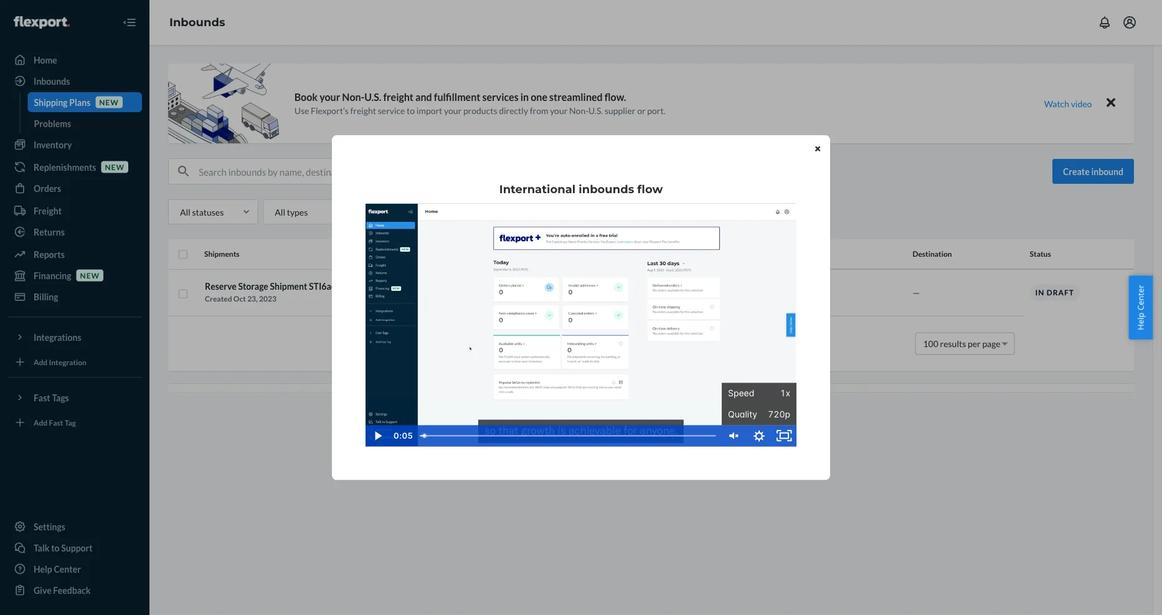 Task type: locate. For each thing, give the bounding box(es) containing it.
help center
[[1136, 285, 1147, 330]]

international inbounds flow dialog
[[332, 135, 831, 480]]

720p
[[768, 409, 791, 420]]

1x
[[780, 388, 791, 399]]

help
[[1136, 313, 1147, 330]]

help center button
[[1129, 276, 1153, 340]]

close image
[[816, 145, 821, 153]]

quality
[[728, 409, 758, 420]]

international inbounds flow
[[500, 182, 663, 196]]



Task type: describe. For each thing, give the bounding box(es) containing it.
center
[[1136, 285, 1147, 310]]

speed
[[728, 388, 755, 399]]

international
[[500, 182, 576, 196]]

flow
[[638, 182, 663, 196]]

video element
[[366, 204, 797, 446]]

inbounds
[[579, 182, 634, 196]]



Task type: vqa. For each thing, say whether or not it's contained in the screenshot.
Help
yes



